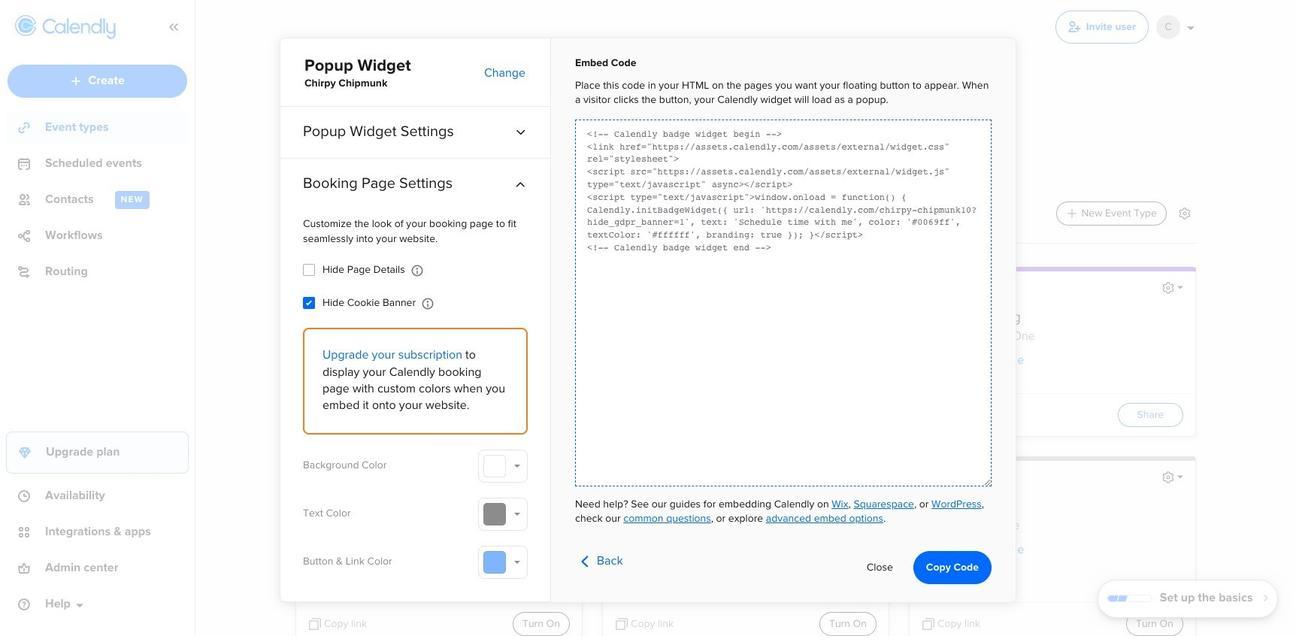 Task type: locate. For each thing, give the bounding box(es) containing it.
None search field
[[421, 132, 606, 172]]

Filter field
[[421, 132, 606, 166]]

calendly image
[[42, 18, 116, 39]]



Task type: describe. For each thing, give the bounding box(es) containing it.
main navigation element
[[0, 0, 196, 636]]

Chirpy Chipmunk text field
[[575, 119, 992, 486]]



Task type: vqa. For each thing, say whether or not it's contained in the screenshot.
Find event types field
no



